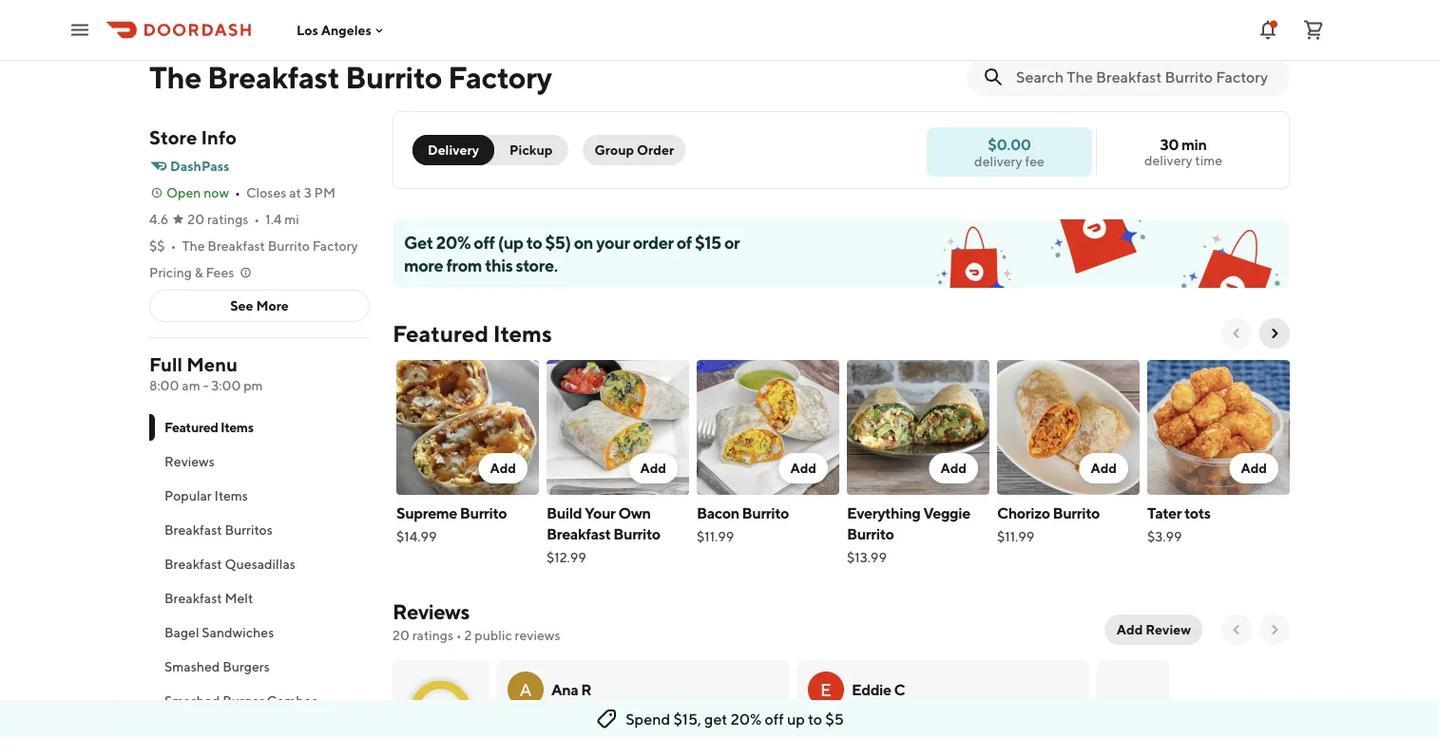 Task type: locate. For each thing, give the bounding box(es) containing it.
4 add button from the left
[[929, 454, 978, 484]]

Item Search search field
[[1016, 67, 1275, 87]]

the
[[149, 59, 202, 95], [182, 238, 205, 254]]

1 horizontal spatial order
[[705, 718, 736, 731]]

off left up
[[765, 711, 784, 729]]

burrito inside bacon burrito $11.99
[[742, 504, 789, 522]]

0 vertical spatial order
[[637, 142, 674, 158]]

1 vertical spatial to
[[808, 711, 823, 729]]

items up reviews 'button'
[[221, 420, 254, 435]]

items inside heading
[[493, 320, 552, 347]]

20 down reviews link
[[393, 628, 410, 644]]

add for bacon burrito
[[791, 461, 817, 476]]

pricing & fees button
[[149, 263, 253, 282]]

1 horizontal spatial 4.6
[[427, 700, 455, 723]]

see more
[[230, 298, 289, 314]]

items up the breakfast burritos
[[214, 488, 248, 504]]

1 vertical spatial smashed
[[164, 694, 220, 709]]

$11.99 inside chorizo burrito $11.99
[[997, 529, 1035, 545]]

items down store.
[[493, 320, 552, 347]]

breakfast up bagel
[[164, 591, 222, 607]]

$15,
[[674, 711, 702, 729]]

20% right get
[[731, 711, 762, 729]]

popular items
[[164, 488, 248, 504]]

smashed burger combos
[[164, 694, 318, 709]]

delivery inside 30 min delivery time
[[1145, 153, 1193, 168]]

reviews inside reviews 20 ratings • 2 public reviews
[[393, 600, 469, 625]]

breakfast melt button
[[149, 582, 370, 616]]

get
[[705, 711, 728, 729]]

order right $15,
[[705, 718, 736, 731]]

Pickup radio
[[483, 135, 568, 165]]

1 horizontal spatial featured items
[[393, 320, 552, 347]]

0 horizontal spatial 2
[[464, 628, 472, 644]]

featured items
[[393, 320, 552, 347], [164, 420, 254, 435]]

everything veggie burrito image
[[847, 360, 990, 495]]

20 down open now
[[188, 212, 205, 227]]

chorizo burrito image
[[997, 360, 1140, 495]]

0 horizontal spatial 20
[[188, 212, 205, 227]]

to
[[527, 232, 542, 252], [808, 711, 823, 729]]

open menu image
[[68, 19, 91, 41]]

breakfast inside build your own breakfast burrito $12.99
[[547, 525, 611, 543]]

0 vertical spatial the
[[149, 59, 202, 95]]

20%
[[436, 232, 471, 252], [731, 711, 762, 729]]

featured items down from on the top left of page
[[393, 320, 552, 347]]

featured down more
[[393, 320, 489, 347]]

to right up
[[808, 711, 823, 729]]

the breakfast burrito factory
[[149, 59, 552, 95]]

0 vertical spatial featured
[[393, 320, 489, 347]]

1 vertical spatial 2
[[588, 718, 594, 731]]

0 horizontal spatial 20%
[[436, 232, 471, 252]]

tater tots $3.99
[[1148, 504, 1211, 545]]

the up the store
[[149, 59, 202, 95]]

factory up order methods option group
[[448, 59, 552, 95]]

see more button
[[150, 291, 369, 321]]

1 horizontal spatial 20%
[[731, 711, 762, 729]]

breakfast down los in the top of the page
[[207, 59, 340, 95]]

breakfast quesadillas button
[[149, 548, 370, 582]]

featured down am
[[164, 420, 218, 435]]

3 add button from the left
[[779, 454, 828, 484]]

8:00
[[149, 378, 179, 394]]

reviews for reviews
[[164, 454, 215, 470]]

1 horizontal spatial to
[[808, 711, 823, 729]]

1 vertical spatial 20%
[[731, 711, 762, 729]]

review
[[1146, 622, 1191, 638]]

next image
[[1267, 623, 1283, 638]]

1 vertical spatial ratings
[[412, 628, 454, 644]]

angeles
[[321, 22, 372, 38]]

1 horizontal spatial off
[[765, 711, 784, 729]]

reviews link
[[393, 600, 469, 625]]

1 vertical spatial featured
[[164, 420, 218, 435]]

1 vertical spatial order
[[705, 718, 736, 731]]

1 horizontal spatial 20
[[393, 628, 410, 644]]

delivery left time
[[1145, 153, 1193, 168]]

time
[[1195, 153, 1223, 168]]

1 horizontal spatial reviews
[[393, 600, 469, 625]]

• left public
[[456, 628, 462, 644]]

smashed burgers button
[[149, 650, 370, 685]]

$11.99 for chorizo
[[997, 529, 1035, 545]]

$13.99
[[847, 550, 887, 566]]

smashed down "smashed burgers"
[[164, 694, 220, 709]]

ana r
[[551, 681, 592, 699]]

• inside reviews 20 ratings • 2 public reviews
[[456, 628, 462, 644]]

4.6 up $$
[[149, 212, 169, 227]]

add for tater tots
[[1241, 461, 1267, 476]]

smashed down bagel
[[164, 659, 220, 675]]

1 smashed from the top
[[164, 659, 220, 675]]

reviews inside reviews 'button'
[[164, 454, 215, 470]]

0 horizontal spatial 4.6
[[149, 212, 169, 227]]

spend
[[626, 711, 671, 729]]

0 horizontal spatial off
[[474, 232, 495, 252]]

to inside the get 20% off (up to $5) on your order of $15 or more from this store.
[[527, 232, 542, 252]]

fees
[[206, 265, 234, 280]]

1 horizontal spatial $11.99
[[997, 529, 1035, 545]]

to up store.
[[527, 232, 542, 252]]

factory down pm
[[313, 238, 358, 254]]

4.6 left a
[[427, 700, 455, 723]]

tater
[[1148, 504, 1182, 522]]

breakfast up breakfast melt at bottom left
[[164, 557, 222, 572]]

burger
[[223, 694, 264, 709]]

order
[[633, 232, 674, 252]]

smashed for smashed burgers
[[164, 659, 220, 675]]

burritos
[[225, 522, 273, 538]]

0 vertical spatial reviews
[[164, 454, 215, 470]]

1 vertical spatial the
[[182, 238, 205, 254]]

•
[[235, 185, 241, 201], [254, 212, 260, 227], [171, 238, 176, 254], [456, 628, 462, 644], [643, 718, 648, 731]]

$11.99 down bacon
[[697, 529, 734, 545]]

0 horizontal spatial ratings
[[207, 212, 249, 227]]

supreme burrito $14.99
[[396, 504, 507, 545]]

6 add button from the left
[[1230, 454, 1279, 484]]

featured items down -
[[164, 420, 254, 435]]

tater tots image
[[1148, 360, 1290, 495]]

factory
[[448, 59, 552, 95], [313, 238, 358, 254]]

reviews down $14.99
[[393, 600, 469, 625]]

2 left public
[[464, 628, 472, 644]]

1 horizontal spatial featured
[[393, 320, 489, 347]]

combos
[[267, 694, 318, 709]]

0 vertical spatial 20
[[188, 212, 205, 227]]

1 vertical spatial 4.6
[[427, 700, 455, 723]]

1.4
[[266, 212, 282, 227]]

bacon
[[697, 504, 740, 522]]

bacon burrito $11.99
[[697, 504, 789, 545]]

items
[[493, 320, 552, 347], [221, 420, 254, 435], [214, 488, 248, 504]]

pricing & fees
[[149, 265, 234, 280]]

Delivery radio
[[413, 135, 494, 165]]

4.6
[[149, 212, 169, 227], [427, 700, 455, 723]]

0 horizontal spatial delivery
[[975, 153, 1023, 169]]

smashed
[[164, 659, 220, 675], [164, 694, 220, 709]]

1 add button from the left
[[479, 454, 528, 484]]

20 ratings •
[[188, 212, 260, 227]]

reviews up popular
[[164, 454, 215, 470]]

everything
[[847, 504, 921, 522]]

pm
[[244, 378, 263, 394]]

$11.99 inside bacon burrito $11.99
[[697, 529, 734, 545]]

1 vertical spatial factory
[[313, 238, 358, 254]]

2 left 'days'
[[588, 718, 594, 731]]

burrito down own
[[614, 525, 661, 543]]

full menu 8:00 am - 3:00 pm
[[149, 354, 263, 394]]

1 vertical spatial 20
[[393, 628, 410, 644]]

0 vertical spatial items
[[493, 320, 552, 347]]

burrito right chorizo
[[1053, 504, 1100, 522]]

burrito inside supreme burrito $14.99
[[460, 504, 507, 522]]

1 horizontal spatial factory
[[448, 59, 552, 95]]

fee
[[1025, 153, 1045, 169]]

add for supreme burrito
[[490, 461, 516, 476]]

full
[[149, 354, 183, 376]]

1 horizontal spatial delivery
[[1145, 153, 1193, 168]]

own
[[618, 504, 651, 522]]

1 vertical spatial reviews
[[393, 600, 469, 625]]

off left (up
[[474, 232, 495, 252]]

c
[[894, 681, 905, 699]]

1 vertical spatial off
[[765, 711, 784, 729]]

add button for everything veggie burrito
[[929, 454, 978, 484]]

0 vertical spatial off
[[474, 232, 495, 252]]

popular
[[164, 488, 212, 504]]

burrito up $13.99
[[847, 525, 894, 543]]

0 horizontal spatial featured items
[[164, 420, 254, 435]]

&
[[195, 265, 203, 280]]

the up pricing & fees
[[182, 238, 205, 254]]

2 vertical spatial items
[[214, 488, 248, 504]]

off
[[474, 232, 495, 252], [765, 711, 784, 729]]

• right ago
[[643, 718, 648, 731]]

spend $15, get 20% off up to $5
[[626, 711, 844, 729]]

$11.99 down chorizo
[[997, 529, 1035, 545]]

reviews
[[164, 454, 215, 470], [393, 600, 469, 625]]

• left 1.4
[[254, 212, 260, 227]]

0 vertical spatial 2
[[464, 628, 472, 644]]

5 add button from the left
[[1080, 454, 1129, 484]]

sandwiches
[[202, 625, 274, 641]]

add for chorizo burrito
[[1091, 461, 1117, 476]]

0 vertical spatial smashed
[[164, 659, 220, 675]]

2 add button from the left
[[629, 454, 678, 484]]

0 vertical spatial 20%
[[436, 232, 471, 252]]

add button for bacon burrito
[[779, 454, 828, 484]]

quesadillas
[[225, 557, 296, 572]]

20
[[188, 212, 205, 227], [393, 628, 410, 644]]

breakfast down 20 ratings •
[[208, 238, 265, 254]]

now
[[204, 185, 229, 201]]

open now
[[166, 185, 229, 201]]

$15
[[695, 232, 721, 252]]

smashed inside button
[[164, 694, 220, 709]]

off inside the get 20% off (up to $5) on your order of $15 or more from this store.
[[474, 232, 495, 252]]

0 horizontal spatial order
[[637, 142, 674, 158]]

ratings down now
[[207, 212, 249, 227]]

supreme
[[396, 504, 457, 522]]

smashed for smashed burger combos
[[164, 694, 220, 709]]

-
[[203, 378, 209, 394]]

0 horizontal spatial reviews
[[164, 454, 215, 470]]

0 vertical spatial to
[[527, 232, 542, 252]]

$3.99
[[1148, 529, 1182, 545]]

order
[[637, 142, 674, 158], [705, 718, 736, 731]]

0 horizontal spatial featured
[[164, 420, 218, 435]]

ratings down reviews link
[[412, 628, 454, 644]]

2 $11.99 from the left
[[997, 529, 1035, 545]]

20% inside the get 20% off (up to $5) on your order of $15 or more from this store.
[[436, 232, 471, 252]]

bagel
[[164, 625, 199, 641]]

0 horizontal spatial factory
[[313, 238, 358, 254]]

smashed inside "button"
[[164, 659, 220, 675]]

1 $11.99 from the left
[[697, 529, 734, 545]]

tots
[[1185, 504, 1211, 522]]

open
[[166, 185, 201, 201]]

breakfast inside breakfast burritos button
[[164, 522, 222, 538]]

0 horizontal spatial to
[[527, 232, 542, 252]]

0 vertical spatial 4.6
[[149, 212, 169, 227]]

order right group
[[637, 142, 674, 158]]

previous image
[[1229, 623, 1245, 638]]

0 vertical spatial factory
[[448, 59, 552, 95]]

delivery
[[428, 142, 479, 158]]

burrito right bacon
[[742, 504, 789, 522]]

ratings inside reviews 20 ratings • 2 public reviews
[[412, 628, 454, 644]]

0 horizontal spatial $11.99
[[697, 529, 734, 545]]

1 horizontal spatial ratings
[[412, 628, 454, 644]]

2 smashed from the top
[[164, 694, 220, 709]]

breakfast down popular
[[164, 522, 222, 538]]

20% up from on the top left of page
[[436, 232, 471, 252]]

breakfast down build
[[547, 525, 611, 543]]

burrito right supreme at bottom left
[[460, 504, 507, 522]]

los angeles
[[297, 22, 372, 38]]

$5
[[826, 711, 844, 729]]

add button for build your own breakfast burrito
[[629, 454, 678, 484]]

delivery left the fee
[[975, 153, 1023, 169]]



Task type: vqa. For each thing, say whether or not it's contained in the screenshot.


Task type: describe. For each thing, give the bounding box(es) containing it.
reviews 20 ratings • 2 public reviews
[[393, 600, 561, 644]]

burrito inside everything veggie burrito $13.99
[[847, 525, 894, 543]]

burrito down the mi on the top left
[[268, 238, 310, 254]]

los
[[297, 22, 318, 38]]

breakfast inside breakfast quesadillas button
[[164, 557, 222, 572]]

2 days ago • doordash order
[[588, 718, 736, 731]]

group
[[595, 142, 634, 158]]

popular items button
[[149, 479, 370, 513]]

see
[[230, 298, 253, 314]]

1.4 mi
[[266, 212, 299, 227]]

this
[[485, 255, 513, 275]]

$5)
[[545, 232, 571, 252]]

• right $$
[[171, 238, 176, 254]]

30 min delivery time
[[1145, 135, 1223, 168]]

your
[[596, 232, 630, 252]]

$$ • the breakfast burrito factory
[[149, 238, 358, 254]]

1 horizontal spatial 2
[[588, 718, 594, 731]]

breakfast burritos button
[[149, 513, 370, 548]]

chorizo
[[997, 504, 1050, 522]]

$0.00 delivery fee
[[975, 135, 1045, 169]]

bacon burrito image
[[697, 360, 840, 495]]

eddie
[[852, 681, 892, 699]]

menu
[[187, 354, 238, 376]]

order methods option group
[[413, 135, 568, 165]]

burrito inside build your own breakfast burrito $12.99
[[614, 525, 661, 543]]

$0.00
[[988, 135, 1031, 153]]

mi
[[284, 212, 299, 227]]

30
[[1160, 135, 1179, 154]]

3
[[304, 185, 312, 201]]

• right now
[[235, 185, 241, 201]]

add button for chorizo burrito
[[1080, 454, 1129, 484]]

burgers
[[223, 659, 270, 675]]

public
[[475, 628, 512, 644]]

bagel sandwiches button
[[149, 616, 370, 650]]

los angeles button
[[297, 22, 387, 38]]

burrito down angeles
[[345, 59, 442, 95]]

smashed burgers
[[164, 659, 270, 675]]

burrito inside chorizo burrito $11.99
[[1053, 504, 1100, 522]]

delivery inside $0.00 delivery fee
[[975, 153, 1023, 169]]

eddie c
[[852, 681, 905, 699]]

pm
[[314, 185, 336, 201]]

pricing
[[149, 265, 192, 280]]

smashed burger combos button
[[149, 685, 370, 719]]

notification bell image
[[1257, 19, 1280, 41]]

featured items heading
[[393, 319, 552, 349]]

up
[[787, 711, 805, 729]]

reviews
[[515, 628, 561, 644]]

build your own breakfast burrito image
[[547, 360, 689, 495]]

2 inside reviews 20 ratings • 2 public reviews
[[464, 628, 472, 644]]

$11.99 for bacon
[[697, 529, 734, 545]]

on
[[574, 232, 593, 252]]

dashpass
[[170, 158, 230, 174]]

a
[[520, 680, 532, 700]]

get
[[404, 232, 433, 252]]

supreme burrito image
[[396, 360, 539, 495]]

get 20% off (up to $5) on your order of $15 or more from this store.
[[404, 232, 740, 275]]

build your own breakfast burrito $12.99
[[547, 504, 661, 566]]

breakfast inside breakfast melt button
[[164, 591, 222, 607]]

min
[[1182, 135, 1207, 154]]

veggie
[[923, 504, 971, 522]]

info
[[201, 126, 237, 149]]

$$
[[149, 238, 165, 254]]

add button for supreme burrito
[[479, 454, 528, 484]]

items inside button
[[214, 488, 248, 504]]

• closes at 3 pm
[[235, 185, 336, 201]]

0 vertical spatial ratings
[[207, 212, 249, 227]]

add button for tater tots
[[1230, 454, 1279, 484]]

more
[[404, 255, 443, 275]]

0 items, open order cart image
[[1303, 19, 1325, 41]]

next button of carousel image
[[1267, 326, 1283, 341]]

group order
[[595, 142, 674, 158]]

order inside group order button
[[637, 142, 674, 158]]

20 inside reviews 20 ratings • 2 public reviews
[[393, 628, 410, 644]]

group order button
[[583, 135, 686, 165]]

more
[[256, 298, 289, 314]]

from
[[446, 255, 482, 275]]

previous button of carousel image
[[1229, 326, 1245, 341]]

ana
[[551, 681, 578, 699]]

build
[[547, 504, 582, 522]]

e
[[821, 680, 832, 700]]

store info
[[149, 126, 237, 149]]

(up
[[498, 232, 524, 252]]

bagel sandwiches
[[164, 625, 274, 641]]

1 vertical spatial featured items
[[164, 420, 254, 435]]

add for build your own breakfast burrito
[[640, 461, 667, 476]]

reviews for reviews 20 ratings • 2 public reviews
[[393, 600, 469, 625]]

breakfast quesadillas
[[164, 557, 296, 572]]

everything veggie burrito $13.99
[[847, 504, 971, 566]]

am
[[182, 378, 200, 394]]

1 vertical spatial items
[[221, 420, 254, 435]]

add review button
[[1106, 615, 1203, 646]]

0 vertical spatial featured items
[[393, 320, 552, 347]]

of
[[677, 232, 692, 252]]

store.
[[516, 255, 558, 275]]

featured inside heading
[[393, 320, 489, 347]]

r
[[581, 681, 592, 699]]

add for everything veggie burrito
[[941, 461, 967, 476]]

$12.99
[[547, 550, 587, 566]]

breakfast burritos
[[164, 522, 273, 538]]

breakfast melt
[[164, 591, 253, 607]]



